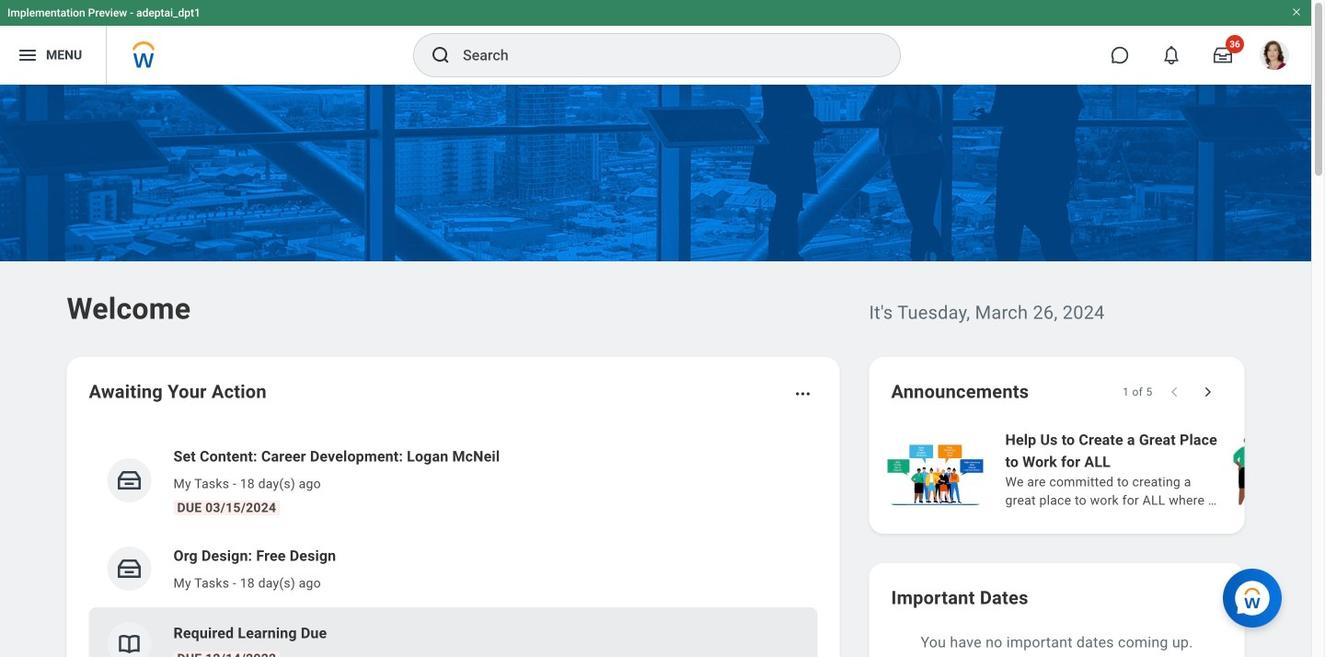 Task type: describe. For each thing, give the bounding box(es) containing it.
book open image
[[115, 630, 143, 657]]

0 horizontal spatial list
[[89, 431, 818, 657]]

close environment banner image
[[1291, 6, 1302, 17]]

chevron left small image
[[1166, 383, 1184, 401]]



Task type: locate. For each thing, give the bounding box(es) containing it.
inbox image
[[115, 467, 143, 494]]

chevron right small image
[[1199, 383, 1217, 401]]

banner
[[0, 0, 1311, 85]]

1 horizontal spatial list
[[884, 427, 1325, 512]]

list
[[884, 427, 1325, 512], [89, 431, 818, 657]]

inbox large image
[[1214, 46, 1232, 64]]

Search Workday  search field
[[463, 35, 862, 75]]

inbox image
[[115, 555, 143, 583]]

profile logan mcneil image
[[1260, 40, 1289, 74]]

justify image
[[17, 44, 39, 66]]

related actions image
[[794, 385, 812, 403]]

main content
[[0, 85, 1325, 657]]

search image
[[430, 44, 452, 66]]

notifications large image
[[1162, 46, 1181, 64]]

list item
[[89, 607, 818, 657]]

status
[[1123, 385, 1153, 399]]



Task type: vqa. For each thing, say whether or not it's contained in the screenshot.
DTI registration number element
no



